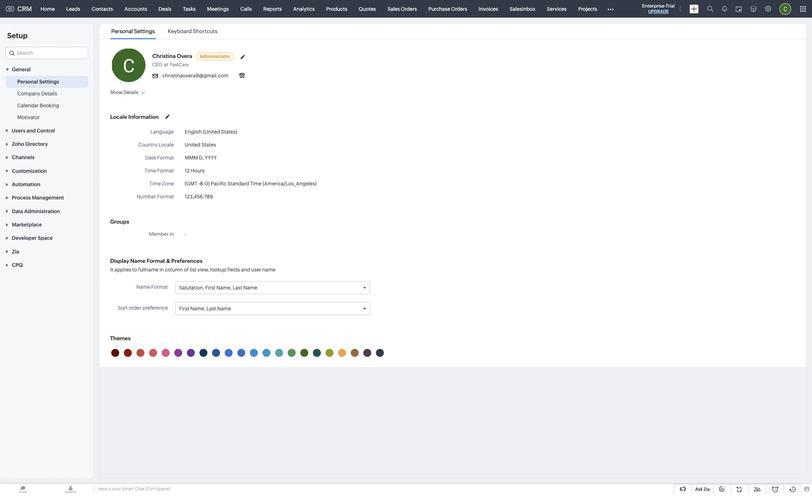 Task type: locate. For each thing, give the bounding box(es) containing it.
first
[[206, 285, 216, 291], [179, 306, 189, 312]]

personal down accounts
[[111, 28, 133, 34]]

1 horizontal spatial orders
[[452, 6, 468, 12]]

overa
[[177, 53, 192, 59]]

- right (gmt
[[199, 181, 200, 187]]

christina overa
[[152, 53, 192, 59]]

name,
[[217, 285, 232, 291], [190, 306, 206, 312]]

1 vertical spatial and
[[241, 267, 250, 273]]

process management button
[[0, 191, 94, 205]]

last
[[233, 285, 243, 291], [207, 306, 216, 312]]

users and control button
[[0, 124, 94, 137]]

users
[[12, 128, 25, 134]]

date
[[145, 155, 156, 161]]

name inside display name format & preferences it applies to fullname in column of list view, lookup fields and user name
[[130, 258, 146, 264]]

purchase orders
[[429, 6, 468, 12]]

settings down general dropdown button
[[39, 79, 59, 85]]

locale down show
[[110, 114, 127, 120]]

1 horizontal spatial and
[[241, 267, 250, 273]]

0 horizontal spatial zia
[[12, 249, 19, 255]]

information
[[128, 114, 159, 120]]

settings down accounts link
[[134, 28, 155, 34]]

management
[[32, 195, 64, 201]]

personal settings link up company details link
[[17, 78, 59, 86]]

1 orders from the left
[[401, 6, 417, 12]]

and right users
[[27, 128, 36, 134]]

home
[[41, 6, 55, 12]]

quotes link
[[353, 0, 382, 17]]

orders for sales orders
[[401, 6, 417, 12]]

first right salutation,
[[206, 285, 216, 291]]

0 vertical spatial -
[[199, 181, 200, 187]]

1 vertical spatial first
[[179, 306, 189, 312]]

1 vertical spatial name,
[[190, 306, 206, 312]]

1 horizontal spatial name,
[[217, 285, 232, 291]]

1 horizontal spatial personal settings link
[[110, 28, 156, 34]]

number format
[[137, 194, 174, 200]]

here is your smart chat (ctrl+space)
[[98, 487, 170, 492]]

0 horizontal spatial settings
[[39, 79, 59, 85]]

(gmt
[[185, 181, 198, 187]]

states)
[[221, 129, 237, 135]]

create menu element
[[686, 0, 704, 17]]

automation
[[12, 182, 40, 187]]

Search text field
[[6, 47, 88, 59]]

personal settings link down accounts
[[110, 28, 156, 34]]

1 horizontal spatial details
[[124, 90, 138, 95]]

ask
[[696, 487, 703, 492]]

1 horizontal spatial in
[[170, 231, 174, 237]]

0 vertical spatial zia
[[12, 249, 19, 255]]

0 horizontal spatial personal settings
[[17, 79, 59, 85]]

- right member in
[[185, 231, 186, 237]]

process management
[[12, 195, 64, 201]]

format down fullname
[[151, 284, 168, 290]]

0 horizontal spatial and
[[27, 128, 36, 134]]

united states
[[185, 142, 216, 148]]

format
[[157, 155, 174, 161], [157, 168, 174, 174], [157, 194, 174, 200], [147, 258, 165, 264], [151, 284, 168, 290]]

profile image
[[780, 3, 792, 15]]

data administration
[[12, 209, 60, 214]]

in right member
[[170, 231, 174, 237]]

0 vertical spatial settings
[[134, 28, 155, 34]]

channels button
[[0, 151, 94, 164]]

details for company details
[[41, 91, 57, 97]]

users and control
[[12, 128, 55, 134]]

contacts image
[[48, 484, 93, 495]]

1 horizontal spatial settings
[[134, 28, 155, 34]]

data
[[12, 209, 23, 214]]

1 vertical spatial zia
[[704, 487, 710, 492]]

0 horizontal spatial name,
[[190, 306, 206, 312]]

first down salutation,
[[179, 306, 189, 312]]

name, inside salutation, first name, last name field
[[217, 285, 232, 291]]

1 vertical spatial last
[[207, 306, 216, 312]]

0 horizontal spatial last
[[207, 306, 216, 312]]

1 horizontal spatial personal
[[111, 28, 133, 34]]

orders right "sales"
[[401, 6, 417, 12]]

personal up company
[[17, 79, 38, 85]]

last down fields
[[233, 285, 243, 291]]

united
[[185, 142, 201, 148]]

format up the zone
[[157, 168, 174, 174]]

of
[[184, 267, 189, 273]]

locale down language
[[159, 142, 174, 148]]

0 horizontal spatial orders
[[401, 6, 417, 12]]

and left "user"
[[241, 267, 250, 273]]

details
[[124, 90, 138, 95], [41, 91, 57, 97]]

0 horizontal spatial details
[[41, 91, 57, 97]]

in left column on the left bottom of page
[[160, 267, 164, 273]]

is
[[108, 487, 111, 492]]

keyboard
[[168, 28, 192, 34]]

at
[[164, 62, 168, 67]]

administration
[[24, 209, 60, 214]]

0 vertical spatial and
[[27, 128, 36, 134]]

user
[[251, 267, 261, 273]]

personal settings link for the keyboard shortcuts link
[[110, 28, 156, 34]]

christinaovera9@gmail.com
[[163, 73, 229, 79]]

personal settings up company details link
[[17, 79, 59, 85]]

0 vertical spatial personal
[[111, 28, 133, 34]]

customization button
[[0, 164, 94, 178]]

personal settings link
[[110, 28, 156, 34], [17, 78, 59, 86]]

leads
[[66, 6, 80, 12]]

to
[[132, 267, 137, 273]]

0 vertical spatial name,
[[217, 285, 232, 291]]

1 horizontal spatial personal settings
[[111, 28, 155, 34]]

purchase orders link
[[423, 0, 473, 17]]

country
[[138, 142, 158, 148]]

0 vertical spatial first
[[206, 285, 216, 291]]

0 horizontal spatial personal settings link
[[17, 78, 59, 86]]

1 vertical spatial personal settings link
[[17, 78, 59, 86]]

create menu image
[[690, 5, 699, 13]]

motivator link
[[17, 114, 40, 121]]

zoho
[[12, 141, 24, 147]]

details inside general region
[[41, 91, 57, 97]]

invoices
[[479, 6, 499, 12]]

0 horizontal spatial in
[[160, 267, 164, 273]]

name, down the lookup
[[217, 285, 232, 291]]

personal settings link inside general region
[[17, 78, 59, 86]]

0 vertical spatial locale
[[110, 114, 127, 120]]

customization
[[12, 168, 47, 174]]

name up to
[[130, 258, 146, 264]]

christina
[[152, 53, 176, 59]]

contacts
[[92, 6, 113, 12]]

(gmt -8:0) pacific standard time (america/los_angeles)
[[185, 181, 317, 187]]

english (united states)
[[185, 129, 237, 135]]

analytics link
[[288, 0, 321, 17]]

d,
[[199, 155, 204, 161]]

format up fullname
[[147, 258, 165, 264]]

time left the zone
[[150, 181, 161, 187]]

123,456.789
[[185, 194, 213, 200]]

2 orders from the left
[[452, 6, 468, 12]]

1 vertical spatial -
[[185, 231, 186, 237]]

0 vertical spatial personal settings link
[[110, 28, 156, 34]]

signals image
[[723, 6, 728, 12]]

personal settings
[[111, 28, 155, 34], [17, 79, 59, 85]]

directory
[[25, 141, 48, 147]]

format down the zone
[[157, 194, 174, 200]]

details up the booking
[[41, 91, 57, 97]]

chats image
[[0, 484, 45, 495]]

1 vertical spatial personal
[[17, 79, 38, 85]]

standard
[[228, 181, 249, 187]]

1 vertical spatial personal settings
[[17, 79, 59, 85]]

member in
[[149, 231, 174, 237]]

space
[[38, 236, 53, 241]]

search element
[[704, 0, 718, 18]]

administrator
[[200, 54, 230, 59]]

personal settings down accounts
[[111, 28, 155, 34]]

last down salutation, first name, last name
[[207, 306, 216, 312]]

1 vertical spatial in
[[160, 267, 164, 273]]

zia right the ask
[[704, 487, 710, 492]]

(america/los_angeles)
[[263, 181, 317, 187]]

zia inside the zia dropdown button
[[12, 249, 19, 255]]

0 horizontal spatial personal
[[17, 79, 38, 85]]

groups
[[110, 219, 129, 225]]

fullname
[[138, 267, 159, 273]]

search image
[[708, 6, 714, 12]]

list
[[105, 23, 224, 39]]

1 horizontal spatial -
[[199, 181, 200, 187]]

fields
[[228, 267, 240, 273]]

personal settings link for company details link
[[17, 78, 59, 86]]

time for time zone
[[150, 181, 161, 187]]

orders right purchase
[[452, 6, 468, 12]]

products
[[327, 6, 348, 12]]

format for time
[[157, 168, 174, 174]]

1 vertical spatial settings
[[39, 79, 59, 85]]

zia up cpq
[[12, 249, 19, 255]]

format up time format
[[157, 155, 174, 161]]

leads link
[[61, 0, 86, 17]]

list
[[190, 267, 197, 273]]

details right show
[[124, 90, 138, 95]]

order
[[129, 305, 142, 311]]

1 vertical spatial locale
[[159, 142, 174, 148]]

crm
[[17, 5, 32, 13]]

name, down salutation,
[[190, 306, 206, 312]]

None field
[[5, 47, 88, 59]]

ceo
[[152, 62, 162, 67]]

fastcars link
[[170, 62, 191, 67]]

1 horizontal spatial last
[[233, 285, 243, 291]]

0 vertical spatial last
[[233, 285, 243, 291]]

time down date
[[145, 168, 156, 174]]

crm link
[[6, 5, 32, 13]]

view,
[[198, 267, 209, 273]]



Task type: describe. For each thing, give the bounding box(es) containing it.
here
[[98, 487, 107, 492]]

it
[[110, 267, 113, 273]]

display
[[110, 258, 129, 264]]

First Name, Last Name field
[[176, 303, 370, 315]]

reports
[[264, 6, 282, 12]]

shortcuts
[[193, 28, 218, 34]]

preference
[[143, 305, 168, 311]]

format for date
[[157, 155, 174, 161]]

Other Modules field
[[604, 3, 619, 15]]

trial
[[666, 3, 676, 9]]

calendar booking
[[17, 103, 59, 109]]

details for show details
[[124, 90, 138, 95]]

name format
[[136, 284, 168, 290]]

0 horizontal spatial -
[[185, 231, 186, 237]]

in inside display name format & preferences it applies to fullname in column of list view, lookup fields and user name
[[160, 267, 164, 273]]

company
[[17, 91, 40, 97]]

your
[[112, 487, 121, 492]]

projects
[[579, 6, 598, 12]]

cpq button
[[0, 258, 94, 272]]

personal settings inside general region
[[17, 79, 59, 85]]

0 horizontal spatial locale
[[110, 114, 127, 120]]

country locale
[[138, 142, 174, 148]]

1 horizontal spatial zia
[[704, 487, 710, 492]]

number
[[137, 194, 156, 200]]

Salutation, First Name, Last Name field
[[176, 282, 370, 294]]

8:0)
[[200, 181, 210, 187]]

0 vertical spatial personal settings
[[111, 28, 155, 34]]

column
[[165, 267, 183, 273]]

name down "user"
[[244, 285, 257, 291]]

(united
[[203, 129, 220, 135]]

keyboard shortcuts link
[[167, 28, 219, 34]]

cpq
[[12, 262, 23, 268]]

products link
[[321, 0, 353, 17]]

time for time format
[[145, 168, 156, 174]]

0 vertical spatial in
[[170, 231, 174, 237]]

sort
[[118, 305, 128, 311]]

personal inside general region
[[17, 79, 38, 85]]

company details
[[17, 91, 57, 97]]

automation button
[[0, 178, 94, 191]]

contacts link
[[86, 0, 119, 17]]

data administration button
[[0, 205, 94, 218]]

format inside display name format & preferences it applies to fullname in column of list view, lookup fields and user name
[[147, 258, 165, 264]]

signals element
[[718, 0, 732, 18]]

general region
[[0, 76, 94, 124]]

smart
[[122, 487, 134, 492]]

zia button
[[0, 245, 94, 258]]

purchase
[[429, 6, 451, 12]]

applies
[[114, 267, 131, 273]]

calls
[[241, 6, 252, 12]]

name
[[263, 267, 276, 273]]

channels
[[12, 155, 34, 161]]

yyyy
[[205, 155, 217, 161]]

marketplace
[[12, 222, 42, 228]]

orders for purchase orders
[[452, 6, 468, 12]]

pacific
[[211, 181, 227, 187]]

accounts link
[[119, 0, 153, 17]]

developer
[[12, 236, 37, 241]]

1 horizontal spatial locale
[[159, 142, 174, 148]]

invoices link
[[473, 0, 504, 17]]

sales orders link
[[382, 0, 423, 17]]

0 horizontal spatial first
[[179, 306, 189, 312]]

process
[[12, 195, 31, 201]]

salesinbox link
[[504, 0, 542, 17]]

marketplace button
[[0, 218, 94, 231]]

and inside dropdown button
[[27, 128, 36, 134]]

enterprise-trial upgrade
[[643, 3, 676, 14]]

mmm
[[185, 155, 198, 161]]

name down salutation, first name, last name
[[217, 306, 231, 312]]

show details
[[110, 90, 138, 95]]

hours
[[191, 168, 205, 174]]

calls link
[[235, 0, 258, 17]]

english
[[185, 129, 202, 135]]

salutation,
[[179, 285, 205, 291]]

ceo at fastcars
[[152, 62, 189, 67]]

1 horizontal spatial first
[[206, 285, 216, 291]]

time right standard
[[250, 181, 262, 187]]

developer space button
[[0, 231, 94, 245]]

date format
[[145, 155, 174, 161]]

salutation, first name, last name
[[179, 285, 257, 291]]

themes
[[110, 336, 131, 342]]

name down fullname
[[136, 284, 150, 290]]

member
[[149, 231, 169, 237]]

sales orders
[[388, 6, 417, 12]]

zone
[[162, 181, 174, 187]]

control
[[37, 128, 55, 134]]

zoho directory
[[12, 141, 48, 147]]

profile element
[[776, 0, 796, 17]]

keyboard shortcuts
[[168, 28, 218, 34]]

motivator
[[17, 115, 40, 121]]

booking
[[40, 103, 59, 109]]

upgrade
[[649, 9, 669, 14]]

12
[[185, 168, 190, 174]]

ask zia
[[696, 487, 710, 492]]

name, inside first name, last name field
[[190, 306, 206, 312]]

states
[[202, 142, 216, 148]]

list containing personal settings
[[105, 23, 224, 39]]

accounts
[[125, 6, 147, 12]]

calendar image
[[736, 6, 743, 12]]

tasks link
[[177, 0, 202, 17]]

and inside display name format & preferences it applies to fullname in column of list view, lookup fields and user name
[[241, 267, 250, 273]]

format for name
[[151, 284, 168, 290]]

12 hours
[[185, 168, 205, 174]]

mmm d, yyyy
[[185, 155, 217, 161]]

settings inside personal settings 'link'
[[39, 79, 59, 85]]

general
[[12, 67, 31, 73]]

display name format & preferences it applies to fullname in column of list view, lookup fields and user name
[[110, 258, 276, 273]]

developer space
[[12, 236, 53, 241]]

format for number
[[157, 194, 174, 200]]



Task type: vqa. For each thing, say whether or not it's contained in the screenshot.
View,
yes



